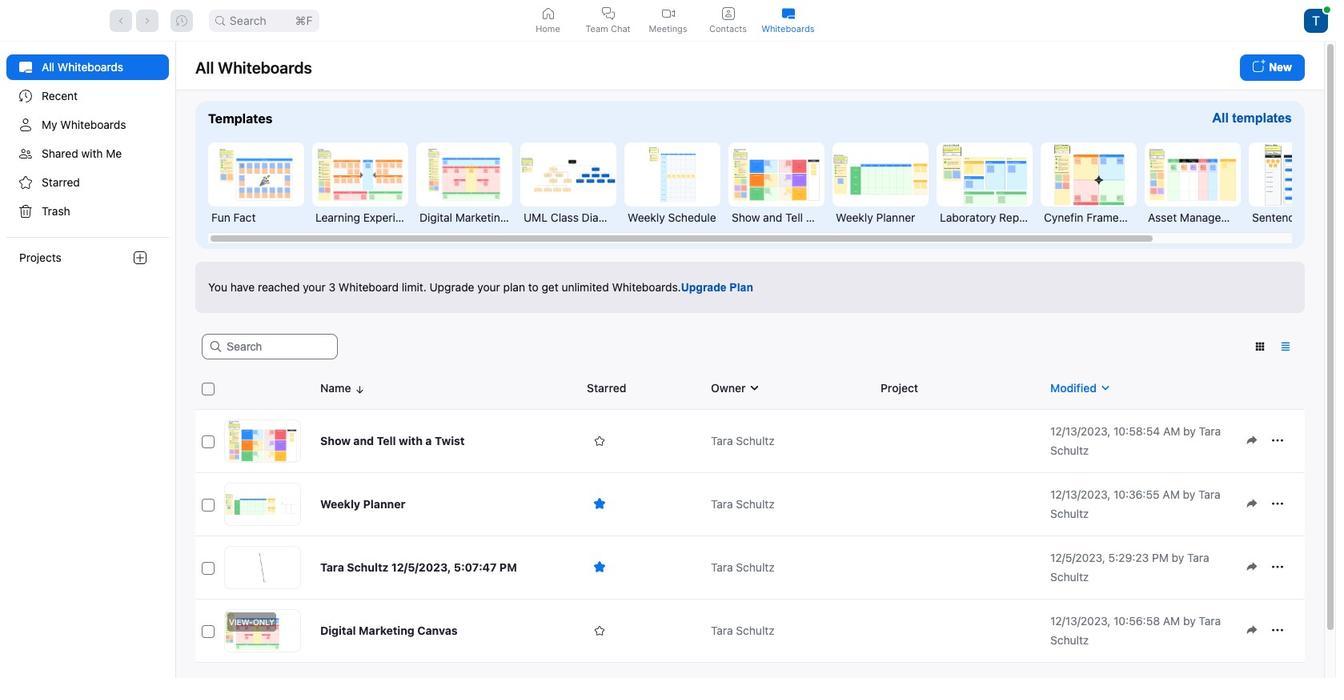 Task type: locate. For each thing, give the bounding box(es) containing it.
tab list
[[518, 0, 819, 41]]

tab list containing home
[[518, 0, 819, 41]]

profile contact image
[[722, 7, 735, 20]]

online image
[[1325, 6, 1331, 13]]

⌘f
[[295, 13, 313, 27]]

whiteboard small image
[[782, 7, 795, 20], [782, 7, 795, 20]]

online image
[[1325, 6, 1331, 13]]

meetings
[[649, 23, 688, 34]]

video on image
[[662, 7, 675, 20], [662, 7, 675, 20]]

home button
[[518, 0, 578, 41]]

home small image
[[542, 7, 555, 20]]

team chat image
[[602, 7, 615, 20], [602, 7, 615, 20]]

whiteboards
[[762, 23, 815, 34]]

chat
[[611, 23, 631, 34]]

magnifier image
[[215, 16, 225, 25], [215, 16, 225, 25]]

whiteboards button
[[759, 0, 819, 41]]



Task type: describe. For each thing, give the bounding box(es) containing it.
home small image
[[542, 7, 555, 20]]

search
[[230, 13, 267, 27]]

home
[[536, 23, 561, 34]]

avatar image
[[1305, 8, 1329, 32]]

contacts button
[[698, 0, 759, 41]]

team chat
[[586, 23, 631, 34]]

meetings button
[[638, 0, 698, 41]]

team
[[586, 23, 609, 34]]

contacts
[[710, 23, 747, 34]]

profile contact image
[[722, 7, 735, 20]]

team chat button
[[578, 0, 638, 41]]



Task type: vqa. For each thing, say whether or not it's contained in the screenshot.
Number Italic image
no



